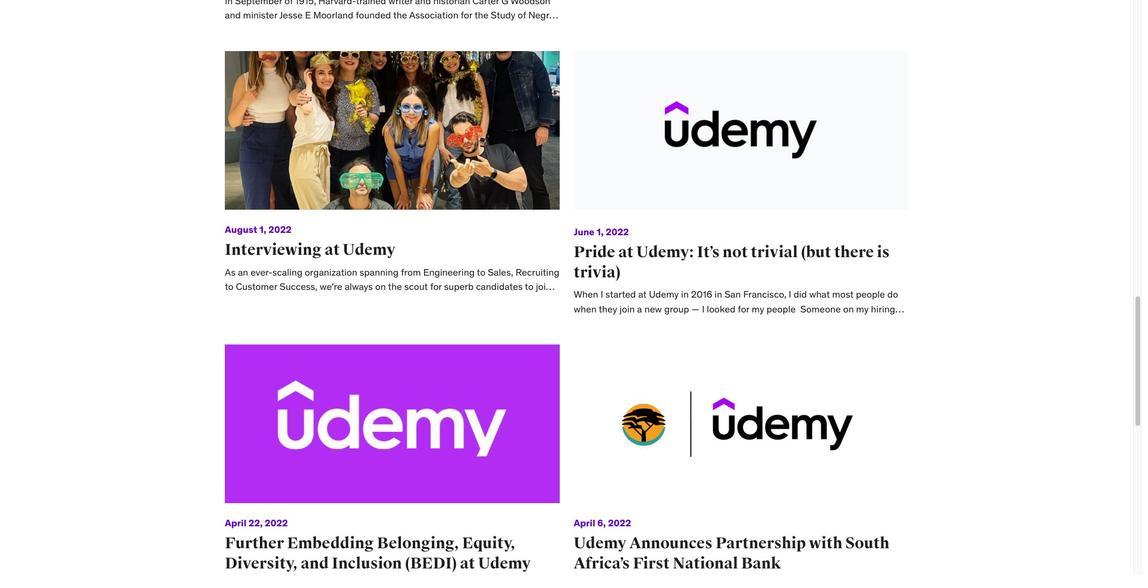 Task type: locate. For each thing, give the bounding box(es) containing it.
udemy
[[343, 240, 395, 260], [225, 310, 255, 322], [574, 534, 627, 554], [478, 555, 531, 574]]

at right pride
[[618, 243, 633, 262]]

is left "well"
[[257, 310, 264, 322]]

1 april from the left
[[225, 518, 246, 530]]

udemy:
[[636, 243, 694, 262]]

to left join
[[525, 281, 534, 293]]

1, for interviewing
[[259, 223, 266, 235]]

6,
[[597, 518, 606, 530]]

0 horizontal spatial is
[[257, 310, 264, 322]]

bank
[[741, 555, 781, 574]]

not
[[723, 243, 748, 262]]

2022 inside the april 22, 2022 further embedding belonging, equity, diversity, and inclusion (bedi) at udemy
[[265, 518, 288, 530]]

1 horizontal spatial on
[[375, 281, 386, 293]]

embedding
[[287, 534, 374, 554]]

0 horizontal spatial and
[[301, 555, 329, 574]]

it's
[[697, 243, 720, 262]]

0 horizontal spatial april
[[225, 518, 246, 530]]

on right us
[[237, 295, 248, 307]]

for
[[430, 281, 442, 293]]

at down "equity,"
[[460, 555, 475, 574]]

interviewing at udemy
[[225, 240, 395, 260]]

is inside as an ever-scaling organization spanning from engineering to sales, recruiting to customer success, we're always on the scout for superb candidates to join us on our vision to improve lives through learning! the interview process at udemy is well rounded, thoughtful and we do a lot of work to offer everyone a...
[[257, 310, 264, 322]]

organization
[[305, 266, 357, 278]]

well
[[266, 310, 283, 322]]

there
[[834, 243, 874, 262]]

2022 for june 1, 2022
[[606, 226, 629, 238]]

to down success,
[[293, 295, 301, 307]]

(but
[[801, 243, 831, 262]]

at
[[325, 240, 340, 260], [618, 243, 633, 262], [531, 295, 539, 307], [460, 555, 475, 574]]

at down join
[[531, 295, 539, 307]]

0 horizontal spatial on
[[237, 295, 248, 307]]

1 horizontal spatial 1,
[[597, 226, 604, 238]]

april
[[225, 518, 246, 530], [574, 518, 595, 530]]

april for udemy announces partnership with south africa's first national bank
[[574, 518, 595, 530]]

of
[[438, 310, 447, 322]]

and down embedding
[[301, 555, 329, 574]]

0 vertical spatial and
[[372, 310, 388, 322]]

inclusion
[[332, 555, 402, 574]]

on left the
[[375, 281, 386, 293]]

udemy down us
[[225, 310, 255, 322]]

to down interview
[[472, 310, 480, 322]]

2022 inside the april 6, 2022 udemy announces partnership with south africa's first national bank
[[608, 518, 631, 530]]

1,
[[259, 223, 266, 235], [597, 226, 604, 238]]

april for further embedding belonging, equity, diversity, and inclusion (bedi) at udemy
[[225, 518, 246, 530]]

2022
[[268, 223, 292, 235], [606, 226, 629, 238], [265, 518, 288, 530], [608, 518, 631, 530]]

national
[[673, 555, 738, 574]]

trivial
[[751, 243, 798, 262]]

1 vertical spatial on
[[237, 295, 248, 307]]

1, right august
[[259, 223, 266, 235]]

lot
[[425, 310, 436, 322]]

0 horizontal spatial 1,
[[259, 223, 266, 235]]

rounded,
[[285, 310, 323, 322]]

and down through
[[372, 310, 388, 322]]

1 horizontal spatial and
[[372, 310, 388, 322]]

2022 for april 6, 2022 udemy announces partnership with south africa's first national bank
[[608, 518, 631, 530]]

2022 for april 22, 2022 further embedding belonging, equity, diversity, and inclusion (bedi) at udemy
[[265, 518, 288, 530]]

do
[[405, 310, 415, 322]]

2022 for august 1, 2022
[[268, 223, 292, 235]]

vision
[[266, 295, 291, 307]]

2022 up pride
[[606, 226, 629, 238]]

0 vertical spatial is
[[877, 243, 890, 262]]

at inside pride at udemy: it's not trivial (but there is trivia)
[[618, 243, 633, 262]]

improve
[[304, 295, 338, 307]]

1 vertical spatial and
[[301, 555, 329, 574]]

april left 6, in the right of the page
[[574, 518, 595, 530]]

april inside the april 22, 2022 further embedding belonging, equity, diversity, and inclusion (bedi) at udemy
[[225, 518, 246, 530]]

africa's
[[574, 555, 630, 574]]

april 22, 2022 further embedding belonging, equity, diversity, and inclusion (bedi) at udemy
[[225, 518, 531, 574]]

we
[[390, 310, 402, 322]]

an
[[238, 266, 248, 278]]

udemy announces partnership with south africa's first national bank link
[[574, 534, 890, 574]]

2022 up interviewing
[[268, 223, 292, 235]]

learning!
[[397, 295, 434, 307]]

is right 'there'
[[877, 243, 890, 262]]

2022 right 22,
[[265, 518, 288, 530]]

on
[[375, 281, 386, 293], [237, 295, 248, 307]]

2 april from the left
[[574, 518, 595, 530]]

partnership
[[716, 534, 806, 554]]

1 horizontal spatial april
[[574, 518, 595, 530]]

diversity,
[[225, 555, 298, 574]]

2022 right 6, in the right of the page
[[608, 518, 631, 530]]

august
[[225, 223, 257, 235]]

and
[[372, 310, 388, 322], [301, 555, 329, 574]]

1 horizontal spatial is
[[877, 243, 890, 262]]

april inside the april 6, 2022 udemy announces partnership with south africa's first national bank
[[574, 518, 595, 530]]

offer
[[483, 310, 502, 322]]

august 1, 2022
[[225, 223, 292, 235]]

udemy down "equity,"
[[478, 555, 531, 574]]

is
[[877, 243, 890, 262], [257, 310, 264, 322]]

udemy up africa's
[[574, 534, 627, 554]]

1, right june
[[597, 226, 604, 238]]

to
[[477, 266, 486, 278], [225, 281, 234, 293], [525, 281, 534, 293], [293, 295, 301, 307], [472, 310, 480, 322]]

april left 22,
[[225, 518, 246, 530]]

june 1, 2022
[[574, 226, 629, 238]]

and inside the april 22, 2022 further embedding belonging, equity, diversity, and inclusion (bedi) at udemy
[[301, 555, 329, 574]]

spanning
[[360, 266, 399, 278]]

always
[[345, 281, 373, 293]]

process
[[495, 295, 529, 307]]

1 vertical spatial is
[[257, 310, 264, 322]]



Task type: describe. For each thing, give the bounding box(es) containing it.
superb
[[444, 281, 474, 293]]

candidates
[[476, 281, 523, 293]]

pride at udemy: it's not trivial (but there is trivia) link
[[574, 243, 890, 282]]

to left sales,
[[477, 266, 486, 278]]

scout
[[404, 281, 428, 293]]

through
[[361, 295, 395, 307]]

interviewing at udemy link
[[225, 240, 395, 260]]

1, for pride
[[597, 226, 604, 238]]

a...
[[546, 310, 557, 322]]

with
[[809, 534, 843, 554]]

at up organization
[[325, 240, 340, 260]]

interview
[[454, 295, 493, 307]]

as an ever-scaling organization spanning from engineering to sales, recruiting to customer success, we're always on the scout for superb candidates to join us on our vision to improve lives through learning! the interview process at udemy is well rounded, thoughtful and we do a lot of work to offer everyone a...
[[225, 266, 559, 322]]

pride at udemy: it's not trivial (but there is trivia)
[[574, 243, 890, 282]]

join
[[536, 281, 551, 293]]

udemy up spanning
[[343, 240, 395, 260]]

south
[[845, 534, 890, 554]]

further embedding belonging, equity, diversity, and inclusion (bedi) at udemy link
[[225, 534, 531, 574]]

everyone
[[505, 310, 543, 322]]

22,
[[249, 518, 263, 530]]

interviewing
[[225, 240, 322, 260]]

scaling
[[272, 266, 303, 278]]

sales,
[[488, 266, 513, 278]]

(bedi)
[[405, 555, 457, 574]]

at inside as an ever-scaling organization spanning from engineering to sales, recruiting to customer success, we're always on the scout for superb candidates to join us on our vision to improve lives through learning! the interview process at udemy is well rounded, thoughtful and we do a lot of work to offer everyone a...
[[531, 295, 539, 307]]

customer
[[236, 281, 277, 293]]

we're
[[320, 281, 342, 293]]

at inside the april 22, 2022 further embedding belonging, equity, diversity, and inclusion (bedi) at udemy
[[460, 555, 475, 574]]

lives
[[340, 295, 359, 307]]

announces
[[630, 534, 713, 554]]

the
[[436, 295, 452, 307]]

pride
[[574, 243, 615, 262]]

our
[[250, 295, 264, 307]]

trivia)
[[574, 263, 621, 282]]

as
[[225, 266, 236, 278]]

success,
[[280, 281, 317, 293]]

and inside as an ever-scaling organization spanning from engineering to sales, recruiting to customer success, we're always on the scout for superb candidates to join us on our vision to improve lives through learning! the interview process at udemy is well rounded, thoughtful and we do a lot of work to offer everyone a...
[[372, 310, 388, 322]]

udemy inside as an ever-scaling organization spanning from engineering to sales, recruiting to customer success, we're always on the scout for superb candidates to join us on our vision to improve lives through learning! the interview process at udemy is well rounded, thoughtful and we do a lot of work to offer everyone a...
[[225, 310, 255, 322]]

further
[[225, 534, 284, 554]]

the
[[388, 281, 402, 293]]

june
[[574, 226, 595, 238]]

to up us
[[225, 281, 234, 293]]

us
[[225, 295, 235, 307]]

engineering
[[423, 266, 475, 278]]

from
[[401, 266, 421, 278]]

udemy inside the april 22, 2022 further embedding belonging, equity, diversity, and inclusion (bedi) at udemy
[[478, 555, 531, 574]]

first
[[633, 555, 670, 574]]

work
[[449, 310, 470, 322]]

recruiting
[[516, 266, 559, 278]]

is inside pride at udemy: it's not trivial (but there is trivia)
[[877, 243, 890, 262]]

april 6, 2022 udemy announces partnership with south africa's first national bank
[[574, 518, 890, 574]]

0 vertical spatial on
[[375, 281, 386, 293]]

belonging,
[[377, 534, 459, 554]]

ever-
[[251, 266, 272, 278]]

thoughtful
[[325, 310, 370, 322]]

a
[[418, 310, 423, 322]]

udemy inside the april 6, 2022 udemy announces partnership with south africa's first national bank
[[574, 534, 627, 554]]

equity,
[[462, 534, 516, 554]]



Task type: vqa. For each thing, say whether or not it's contained in the screenshot.
the learning!
yes



